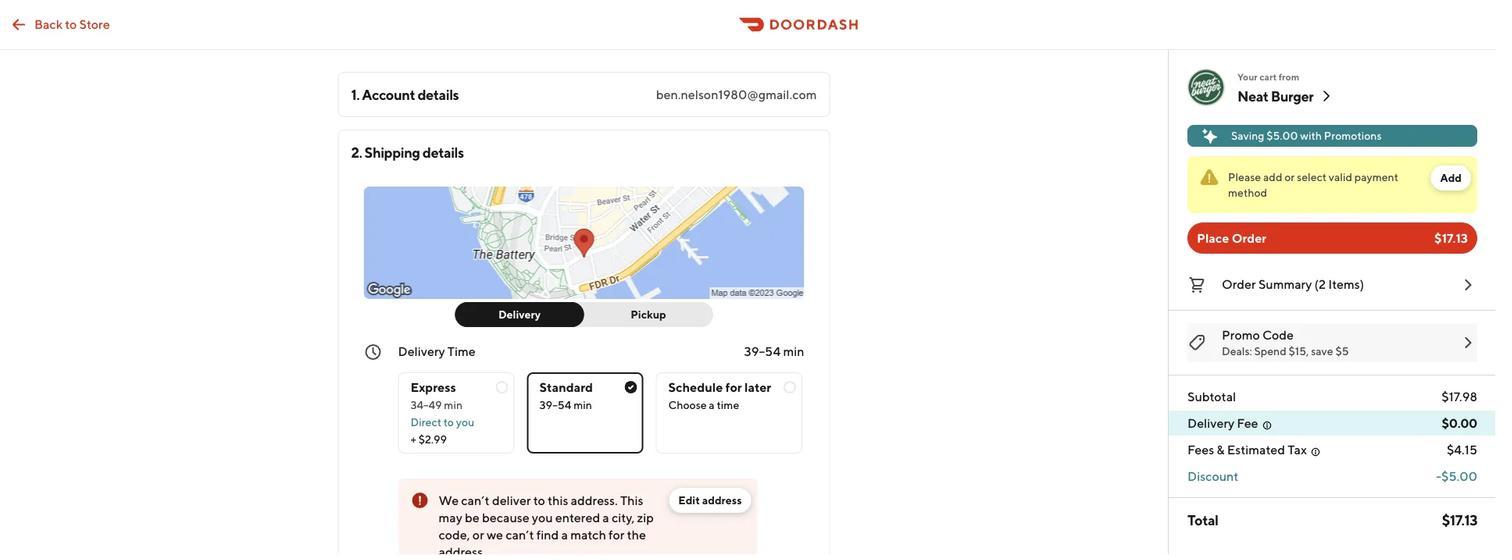 Task type: locate. For each thing, give the bounding box(es) containing it.
1 vertical spatial order
[[1222, 277, 1256, 292]]

0 vertical spatial address.
[[571, 494, 618, 508]]

a left time
[[709, 399, 715, 412]]

be
[[465, 511, 480, 526]]

39–54
[[744, 344, 781, 359], [540, 399, 572, 412]]

0 vertical spatial delivery
[[499, 308, 541, 321]]

burger
[[1271, 88, 1314, 104]]

order left summary
[[1222, 277, 1256, 292]]

1 vertical spatial you
[[532, 511, 553, 526]]

39–54 min inside option group
[[540, 399, 592, 412]]

order
[[1232, 231, 1267, 246], [1222, 277, 1256, 292]]

0 horizontal spatial can't
[[461, 494, 490, 508]]

standard
[[540, 380, 593, 395]]

1 vertical spatial 39–54
[[540, 399, 572, 412]]

you
[[456, 416, 475, 429], [532, 511, 553, 526]]

2 horizontal spatial delivery
[[1188, 416, 1235, 431]]

1 vertical spatial 39–54 min
[[540, 399, 592, 412]]

$17.13 down -$5.00
[[1443, 512, 1478, 529]]

delivery or pickup selector option group
[[455, 302, 713, 327]]

to inside we can't deliver to this address. this may be because you entered a city, zip code, or we can't find a match for the address.
[[534, 494, 545, 508]]

1 horizontal spatial you
[[532, 511, 553, 526]]

neat burger
[[1238, 88, 1314, 104]]

choose a time
[[669, 399, 739, 412]]

to left this
[[534, 494, 545, 508]]

39–54 min up "later"
[[744, 344, 805, 359]]

time
[[717, 399, 739, 412]]

1 horizontal spatial to
[[444, 416, 454, 429]]

please
[[1229, 171, 1262, 184]]

code,
[[439, 528, 470, 543]]

1 vertical spatial to
[[444, 416, 454, 429]]

$5.00 inside saving $5.00 with promotions button
[[1267, 129, 1298, 142]]

0 vertical spatial details
[[418, 86, 459, 103]]

for down city,
[[609, 528, 625, 543]]

a left city,
[[603, 511, 609, 526]]

1 horizontal spatial address.
[[571, 494, 618, 508]]

to right 'back'
[[65, 16, 77, 31]]

$5.00
[[1267, 129, 1298, 142], [1442, 469, 1478, 484]]

2 vertical spatial to
[[534, 494, 545, 508]]

2 vertical spatial delivery
[[1188, 416, 1235, 431]]

saving $5.00 with promotions button
[[1188, 125, 1478, 147]]

39–54 down standard
[[540, 399, 572, 412]]

method
[[1229, 186, 1268, 199]]

estimated
[[1228, 443, 1286, 458]]

1 horizontal spatial 39–54 min
[[744, 344, 805, 359]]

0 horizontal spatial 39–54 min
[[540, 399, 592, 412]]

details right the 1. account
[[418, 86, 459, 103]]

order right place
[[1232, 231, 1267, 246]]

1 vertical spatial for
[[609, 528, 625, 543]]

status
[[1188, 156, 1478, 213]]

0 horizontal spatial $5.00
[[1267, 129, 1298, 142]]

min
[[783, 344, 805, 359], [444, 399, 463, 412], [574, 399, 592, 412]]

0 horizontal spatial address.
[[439, 545, 486, 556]]

for up time
[[726, 380, 742, 395]]

fees
[[1188, 443, 1215, 458]]

you up find on the bottom left of page
[[532, 511, 553, 526]]

to for we
[[534, 494, 545, 508]]

or right add
[[1285, 171, 1295, 184]]

0 vertical spatial 39–54
[[744, 344, 781, 359]]

you right "direct"
[[456, 416, 475, 429]]

fees & estimated
[[1188, 443, 1286, 458]]

to
[[65, 16, 77, 31], [444, 416, 454, 429], [534, 494, 545, 508]]

order summary (2 items) button
[[1188, 273, 1478, 298]]

39–54 up "later"
[[744, 344, 781, 359]]

we
[[439, 494, 459, 508]]

promo
[[1222, 328, 1260, 343]]

order inside button
[[1222, 277, 1256, 292]]

1 horizontal spatial a
[[603, 511, 609, 526]]

0 vertical spatial you
[[456, 416, 475, 429]]

back to store button
[[0, 9, 119, 40]]

1 vertical spatial or
[[473, 528, 484, 543]]

ben.nelson1980@gmail.com
[[656, 87, 817, 102]]

please add or select valid payment method
[[1229, 171, 1399, 199]]

39–54 min
[[744, 344, 805, 359], [540, 399, 592, 412]]

0 vertical spatial or
[[1285, 171, 1295, 184]]

None radio
[[398, 373, 515, 454], [527, 373, 644, 454], [656, 373, 803, 454], [398, 373, 515, 454], [527, 373, 644, 454], [656, 373, 803, 454]]

can't down because on the bottom of the page
[[506, 528, 534, 543]]

choose
[[669, 399, 707, 412]]

0 horizontal spatial for
[[609, 528, 625, 543]]

0 vertical spatial can't
[[461, 494, 490, 508]]

1 vertical spatial address.
[[439, 545, 486, 556]]

summary
[[1259, 277, 1312, 292]]

2 horizontal spatial to
[[534, 494, 545, 508]]

1 horizontal spatial can't
[[506, 528, 534, 543]]

Pickup radio
[[575, 302, 713, 327]]

save
[[1311, 345, 1334, 358]]

items)
[[1329, 277, 1365, 292]]

0 vertical spatial a
[[709, 399, 715, 412]]

zip
[[637, 511, 654, 526]]

to right "direct"
[[444, 416, 454, 429]]

we can't deliver to this address. this may be because you entered a city, zip code, or we can't find a match for the address. status
[[398, 479, 758, 556]]

0 horizontal spatial delivery
[[398, 344, 445, 359]]

option group containing express
[[398, 360, 805, 454]]

details right 2. shipping
[[423, 144, 464, 161]]

$5.00 down $4.15
[[1442, 469, 1478, 484]]

0 horizontal spatial min
[[444, 399, 463, 412]]

1 horizontal spatial delivery
[[499, 308, 541, 321]]

1 vertical spatial can't
[[506, 528, 534, 543]]

0 vertical spatial $5.00
[[1267, 129, 1298, 142]]

0 horizontal spatial a
[[562, 528, 568, 543]]

promo code deals: spend $15, save $5
[[1222, 328, 1349, 358]]

1 horizontal spatial or
[[1285, 171, 1295, 184]]

can't
[[461, 494, 490, 508], [506, 528, 534, 543]]

time
[[448, 344, 476, 359]]

or left we
[[473, 528, 484, 543]]

promotions
[[1324, 129, 1382, 142]]

address. up entered
[[571, 494, 618, 508]]

39–54 min down standard
[[540, 399, 592, 412]]

address. down code,
[[439, 545, 486, 556]]

0 vertical spatial order
[[1232, 231, 1267, 246]]

a right find on the bottom left of page
[[562, 528, 568, 543]]

$17.13 down add "button" in the right top of the page
[[1435, 231, 1468, 246]]

entered
[[556, 511, 600, 526]]

0 vertical spatial 39–54 min
[[744, 344, 805, 359]]

back to store
[[34, 16, 110, 31]]

we can't deliver to this address. this may be because you entered a city, zip code, or we can't find a match for the address.
[[439, 494, 654, 556]]

or inside we can't deliver to this address. this may be because you entered a city, zip code, or we can't find a match for the address.
[[473, 528, 484, 543]]

to inside the 34–49 min direct to you + $2.99
[[444, 416, 454, 429]]

deliver
[[492, 494, 531, 508]]

can't up be
[[461, 494, 490, 508]]

$5.00 left with
[[1267, 129, 1298, 142]]

min inside the 34–49 min direct to you + $2.99
[[444, 399, 463, 412]]

1 vertical spatial $5.00
[[1442, 469, 1478, 484]]

1 vertical spatial details
[[423, 144, 464, 161]]

for
[[726, 380, 742, 395], [609, 528, 625, 543]]

details for 2. shipping details
[[423, 144, 464, 161]]

0 vertical spatial for
[[726, 380, 742, 395]]

1 horizontal spatial 39–54
[[744, 344, 781, 359]]

1 horizontal spatial $5.00
[[1442, 469, 1478, 484]]

0 horizontal spatial or
[[473, 528, 484, 543]]

0 horizontal spatial 39–54
[[540, 399, 572, 412]]

delivery
[[499, 308, 541, 321], [398, 344, 445, 359], [1188, 416, 1235, 431]]

details
[[418, 86, 459, 103], [423, 144, 464, 161]]

a
[[709, 399, 715, 412], [603, 511, 609, 526], [562, 528, 568, 543]]

details for 1. account details
[[418, 86, 459, 103]]

to for 34–49
[[444, 416, 454, 429]]

for inside we can't deliver to this address. this may be because you entered a city, zip code, or we can't find a match for the address.
[[609, 528, 625, 543]]

1 vertical spatial delivery
[[398, 344, 445, 359]]

cart
[[1260, 71, 1277, 82]]

$17.13
[[1435, 231, 1468, 246], [1443, 512, 1478, 529]]

to inside button
[[65, 16, 77, 31]]

option group
[[398, 360, 805, 454]]

neat burger button
[[1238, 87, 1336, 106]]

0 vertical spatial to
[[65, 16, 77, 31]]

0 horizontal spatial to
[[65, 16, 77, 31]]

or
[[1285, 171, 1295, 184], [473, 528, 484, 543]]

2. shipping details
[[351, 144, 464, 161]]

0 horizontal spatial you
[[456, 416, 475, 429]]

&
[[1217, 443, 1225, 458]]



Task type: vqa. For each thing, say whether or not it's contained in the screenshot.
Code
yes



Task type: describe. For each thing, give the bounding box(es) containing it.
total
[[1188, 512, 1219, 529]]

your
[[1238, 71, 1258, 82]]

$15,
[[1289, 345, 1309, 358]]

-$5.00
[[1437, 469, 1478, 484]]

neat
[[1238, 88, 1269, 104]]

saving
[[1232, 129, 1265, 142]]

you inside the 34–49 min direct to you + $2.99
[[456, 416, 475, 429]]

34–49 min direct to you + $2.99
[[411, 399, 475, 446]]

pickup
[[631, 308, 666, 321]]

because
[[482, 511, 530, 526]]

$4.15
[[1447, 443, 1478, 458]]

saving $5.00 with promotions
[[1232, 129, 1382, 142]]

may
[[439, 511, 463, 526]]

tax
[[1288, 443, 1307, 458]]

edit
[[679, 494, 700, 507]]

$5
[[1336, 345, 1349, 358]]

valid
[[1329, 171, 1353, 184]]

you inside we can't deliver to this address. this may be because you entered a city, zip code, or we can't find a match for the address.
[[532, 511, 553, 526]]

schedule for later
[[669, 380, 771, 395]]

edit address button
[[669, 488, 751, 513]]

discount
[[1188, 469, 1239, 484]]

$5.00 for saving
[[1267, 129, 1298, 142]]

$17.98
[[1442, 390, 1478, 404]]

store
[[79, 16, 110, 31]]

$5.00 for -
[[1442, 469, 1478, 484]]

select
[[1297, 171, 1327, 184]]

1. account details
[[351, 86, 459, 103]]

1 vertical spatial $17.13
[[1443, 512, 1478, 529]]

or inside the please add or select valid payment method
[[1285, 171, 1295, 184]]

fee
[[1237, 416, 1259, 431]]

direct
[[411, 416, 442, 429]]

add
[[1264, 171, 1283, 184]]

0 vertical spatial $17.13
[[1435, 231, 1468, 246]]

39–54 inside option group
[[540, 399, 572, 412]]

back
[[34, 16, 63, 31]]

schedule
[[669, 380, 723, 395]]

(2
[[1315, 277, 1326, 292]]

find
[[537, 528, 559, 543]]

express
[[411, 380, 456, 395]]

-
[[1437, 469, 1442, 484]]

1 vertical spatial a
[[603, 511, 609, 526]]

subtotal
[[1188, 390, 1237, 404]]

payment
[[1355, 171, 1399, 184]]

1 horizontal spatial min
[[574, 399, 592, 412]]

1 horizontal spatial for
[[726, 380, 742, 395]]

order summary (2 items)
[[1222, 277, 1365, 292]]

code
[[1263, 328, 1294, 343]]

deals:
[[1222, 345, 1253, 358]]

address
[[702, 494, 742, 507]]

status containing please add or select valid payment method
[[1188, 156, 1478, 213]]

2 vertical spatial a
[[562, 528, 568, 543]]

$2.99
[[419, 433, 447, 446]]

your cart from
[[1238, 71, 1300, 82]]

edit address
[[679, 494, 742, 507]]

2. shipping
[[351, 144, 420, 161]]

2 horizontal spatial a
[[709, 399, 715, 412]]

1. account
[[351, 86, 415, 103]]

the
[[627, 528, 646, 543]]

place order
[[1197, 231, 1267, 246]]

later
[[745, 380, 771, 395]]

match
[[571, 528, 606, 543]]

from
[[1279, 71, 1300, 82]]

delivery time
[[398, 344, 476, 359]]

place
[[1197, 231, 1230, 246]]

delivery inside option
[[499, 308, 541, 321]]

+
[[411, 433, 416, 446]]

Delivery radio
[[455, 302, 584, 327]]

2 horizontal spatial min
[[783, 344, 805, 359]]

we
[[487, 528, 503, 543]]

this
[[548, 494, 568, 508]]

city,
[[612, 511, 635, 526]]

with
[[1301, 129, 1322, 142]]

add
[[1441, 172, 1462, 184]]

add button
[[1431, 166, 1472, 191]]

$0.00
[[1442, 416, 1478, 431]]

34–49
[[411, 399, 442, 412]]

spend
[[1255, 345, 1287, 358]]

this
[[620, 494, 644, 508]]



